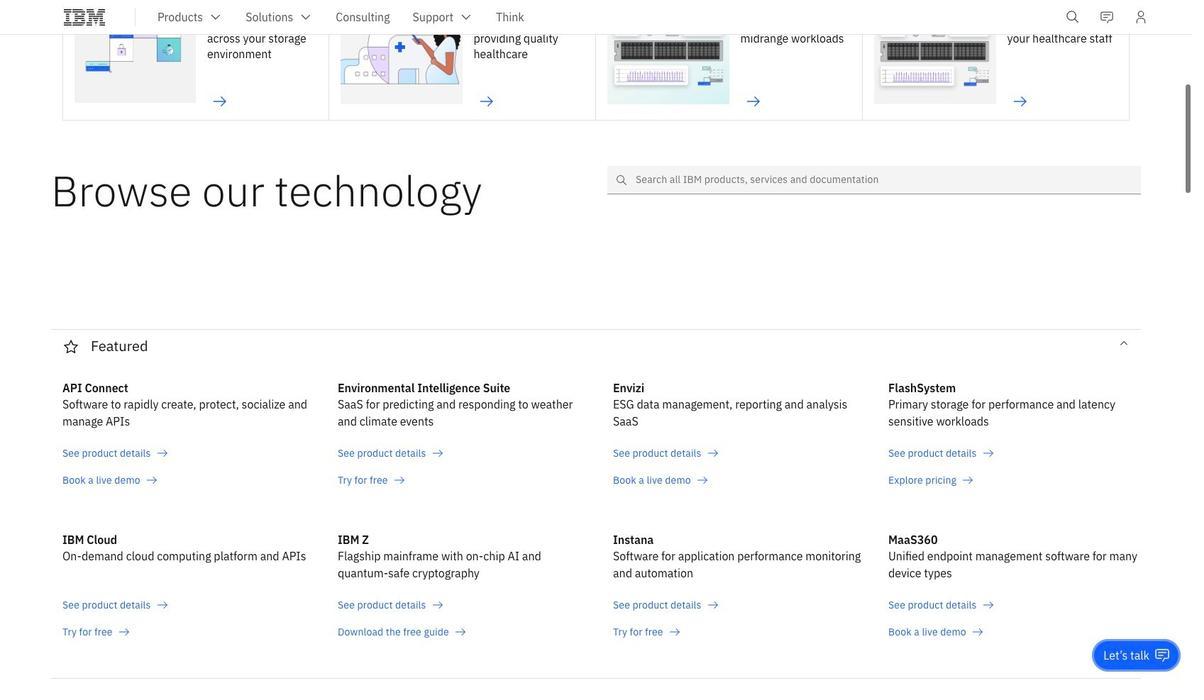 Task type: locate. For each thing, give the bounding box(es) containing it.
let's talk element
[[1104, 648, 1150, 664]]



